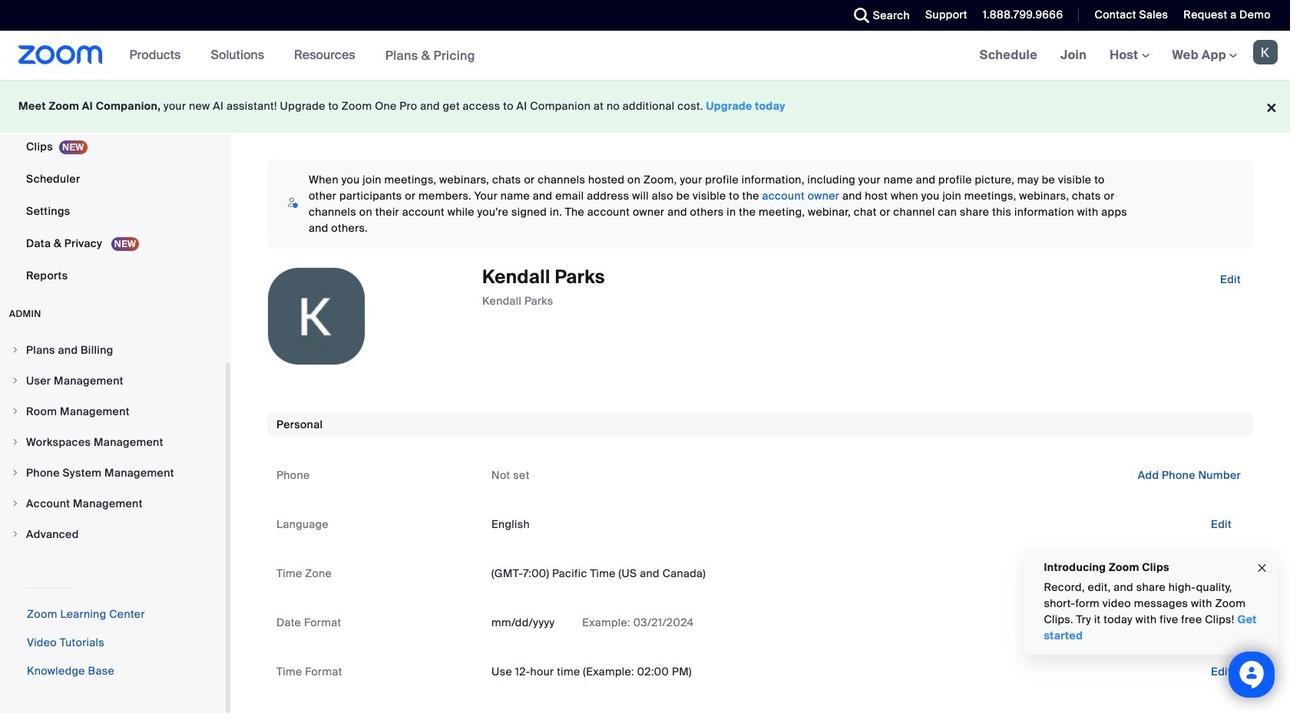 Task type: vqa. For each thing, say whether or not it's contained in the screenshot.
second menu item from the top of the the Admin Menu menu
yes



Task type: locate. For each thing, give the bounding box(es) containing it.
7 menu item from the top
[[0, 520, 226, 549]]

3 right image from the top
[[11, 407, 20, 416]]

6 menu item from the top
[[0, 489, 226, 519]]

4 menu item from the top
[[0, 428, 226, 457]]

4 right image from the top
[[11, 499, 20, 509]]

1 vertical spatial right image
[[11, 469, 20, 478]]

2 right image from the top
[[11, 469, 20, 478]]

0 vertical spatial right image
[[11, 438, 20, 447]]

right image
[[11, 346, 20, 355], [11, 377, 20, 386], [11, 407, 20, 416], [11, 499, 20, 509], [11, 530, 20, 539]]

profile picture image
[[1254, 40, 1279, 65]]

1 right image from the top
[[11, 346, 20, 355]]

banner
[[0, 31, 1291, 81]]

menu item
[[0, 336, 226, 365], [0, 367, 226, 396], [0, 397, 226, 426], [0, 428, 226, 457], [0, 459, 226, 488], [0, 489, 226, 519], [0, 520, 226, 549]]

personal menu menu
[[0, 0, 226, 293]]

1 right image from the top
[[11, 438, 20, 447]]

2 right image from the top
[[11, 377, 20, 386]]

footer
[[0, 80, 1291, 133]]

2 menu item from the top
[[0, 367, 226, 396]]

5 right image from the top
[[11, 530, 20, 539]]

close image
[[1256, 560, 1269, 577]]

admin menu menu
[[0, 336, 226, 551]]

right image
[[11, 438, 20, 447], [11, 469, 20, 478]]



Task type: describe. For each thing, give the bounding box(es) containing it.
meetings navigation
[[969, 31, 1291, 81]]

user photo image
[[268, 268, 365, 365]]

5 menu item from the top
[[0, 459, 226, 488]]

3 menu item from the top
[[0, 397, 226, 426]]

zoom logo image
[[18, 45, 103, 65]]

edit user photo image
[[304, 310, 329, 323]]

product information navigation
[[118, 31, 487, 81]]

1 menu item from the top
[[0, 336, 226, 365]]



